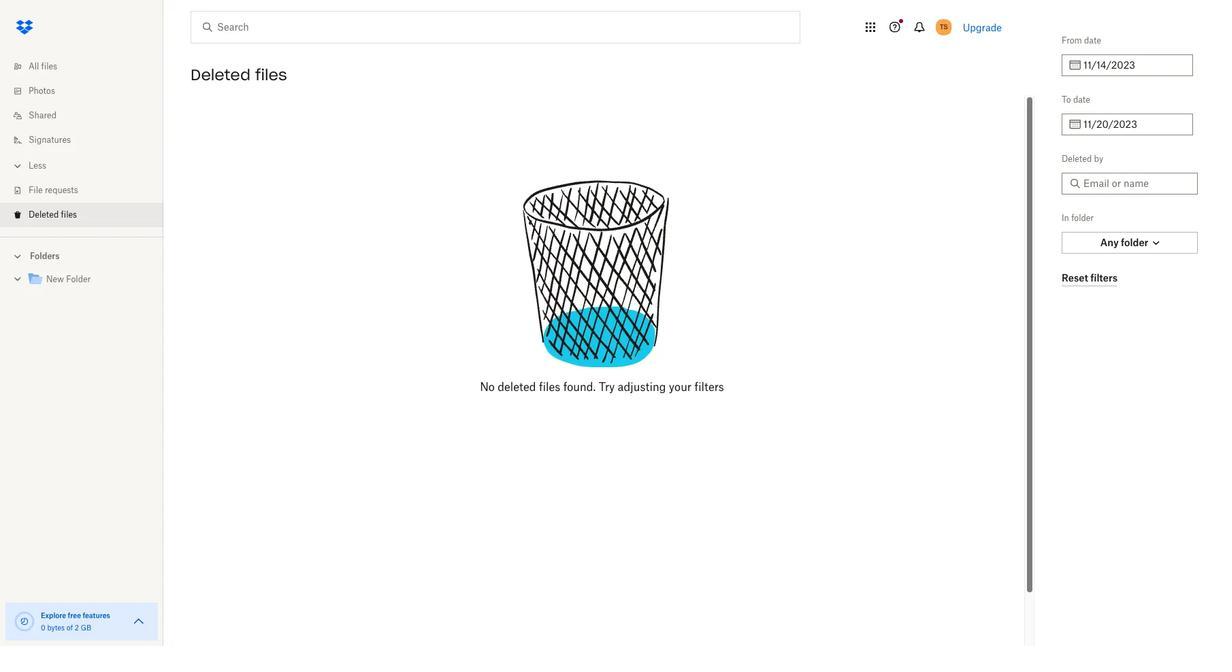 Task type: locate. For each thing, give the bounding box(es) containing it.
0 horizontal spatial deleted
[[29, 210, 59, 220]]

any
[[1100, 237, 1119, 248]]

date for to date
[[1073, 95, 1090, 105]]

ts
[[940, 22, 948, 31]]

date right to
[[1073, 95, 1090, 105]]

1 horizontal spatial folder
[[1121, 237, 1148, 248]]

from date
[[1062, 35, 1101, 46]]

adjusting
[[618, 380, 666, 394]]

filters right the your
[[695, 380, 724, 394]]

shared link
[[11, 103, 163, 128]]

2 vertical spatial deleted
[[29, 210, 59, 220]]

your
[[669, 380, 692, 394]]

1 vertical spatial filters
[[695, 380, 724, 394]]

0
[[41, 624, 45, 632]]

reset
[[1062, 272, 1088, 283]]

Deleted by text field
[[1084, 176, 1190, 191]]

files
[[41, 61, 57, 71], [255, 65, 287, 84], [61, 210, 77, 220], [539, 380, 560, 394]]

found.
[[563, 380, 596, 394]]

to date
[[1062, 95, 1090, 105]]

quota usage element
[[14, 611, 35, 633]]

folder right in on the right top of the page
[[1071, 213, 1094, 223]]

deleted
[[191, 65, 250, 84], [1062, 154, 1092, 164], [29, 210, 59, 220]]

folder
[[1071, 213, 1094, 223], [1121, 237, 1148, 248]]

upgrade link
[[963, 21, 1002, 33]]

deleted files
[[191, 65, 287, 84], [29, 210, 77, 220]]

upgrade
[[963, 21, 1002, 33]]

Search in folder "Dropbox" text field
[[217, 20, 772, 35]]

1 horizontal spatial filters
[[1091, 272, 1118, 283]]

0 vertical spatial date
[[1084, 35, 1101, 46]]

0 vertical spatial filters
[[1091, 272, 1118, 283]]

filters right reset
[[1091, 272, 1118, 283]]

explore free features 0 bytes of 2 gb
[[41, 612, 110, 632]]

2 horizontal spatial deleted
[[1062, 154, 1092, 164]]

folder inside button
[[1121, 237, 1148, 248]]

1 vertical spatial deleted
[[1062, 154, 1092, 164]]

less
[[29, 161, 46, 171]]

0 horizontal spatial deleted files
[[29, 210, 77, 220]]

list
[[0, 46, 163, 237]]

files inside list item
[[61, 210, 77, 220]]

no
[[480, 380, 495, 394]]

1 horizontal spatial deleted
[[191, 65, 250, 84]]

0 vertical spatial folder
[[1071, 213, 1094, 223]]

0 horizontal spatial folder
[[1071, 213, 1094, 223]]

1 vertical spatial deleted files
[[29, 210, 77, 220]]

reset filters button
[[1062, 270, 1118, 287]]

1 vertical spatial date
[[1073, 95, 1090, 105]]

filters
[[1091, 272, 1118, 283], [695, 380, 724, 394]]

new folder link
[[27, 271, 152, 289]]

1 vertical spatial folder
[[1121, 237, 1148, 248]]

try
[[599, 380, 615, 394]]

in
[[1062, 213, 1069, 223]]

new
[[46, 274, 64, 285]]

in folder
[[1062, 213, 1094, 223]]

deleted
[[498, 380, 536, 394]]

reset filters
[[1062, 272, 1118, 283]]

0 horizontal spatial filters
[[695, 380, 724, 394]]

1 horizontal spatial deleted files
[[191, 65, 287, 84]]

date right from
[[1084, 35, 1101, 46]]

folders
[[30, 251, 60, 261]]

free
[[68, 612, 81, 620]]

folder for any folder
[[1121, 237, 1148, 248]]

date
[[1084, 35, 1101, 46], [1073, 95, 1090, 105]]

folder right any at the top of page
[[1121, 237, 1148, 248]]



Task type: vqa. For each thing, say whether or not it's contained in the screenshot.
Settings
no



Task type: describe. For each thing, give the bounding box(es) containing it.
folders button
[[0, 246, 163, 266]]

2
[[75, 624, 79, 632]]

To date text field
[[1084, 117, 1185, 132]]

date for from date
[[1084, 35, 1101, 46]]

0 vertical spatial deleted files
[[191, 65, 287, 84]]

explore
[[41, 612, 66, 620]]

photos
[[29, 86, 55, 96]]

deleted files inside deleted files link
[[29, 210, 77, 220]]

shared
[[29, 110, 57, 120]]

to
[[1062, 95, 1071, 105]]

deleted by
[[1062, 154, 1103, 164]]

by
[[1094, 154, 1103, 164]]

file
[[29, 185, 43, 195]]

signatures link
[[11, 128, 163, 152]]

all files link
[[11, 54, 163, 79]]

list containing all files
[[0, 46, 163, 237]]

no deleted files found. try adjusting your filters
[[480, 380, 724, 394]]

of
[[67, 624, 73, 632]]

dropbox image
[[11, 14, 38, 41]]

all files
[[29, 61, 57, 71]]

new folder
[[46, 274, 91, 285]]

folder
[[66, 274, 91, 285]]

less image
[[11, 159, 25, 173]]

filters inside button
[[1091, 272, 1118, 283]]

bytes
[[47, 624, 65, 632]]

from
[[1062, 35, 1082, 46]]

all
[[29, 61, 39, 71]]

folder for in folder
[[1071, 213, 1094, 223]]

From date text field
[[1084, 58, 1185, 73]]

features
[[83, 612, 110, 620]]

gb
[[81, 624, 91, 632]]

photos link
[[11, 79, 163, 103]]

0 vertical spatial deleted
[[191, 65, 250, 84]]

file requests
[[29, 185, 78, 195]]

deleted files link
[[11, 203, 163, 227]]

any folder
[[1100, 237, 1148, 248]]

deleted files list item
[[0, 203, 163, 227]]

file requests link
[[11, 178, 163, 203]]

deleted inside list item
[[29, 210, 59, 220]]

any folder button
[[1062, 232, 1198, 254]]

requests
[[45, 185, 78, 195]]

signatures
[[29, 135, 71, 145]]

ts button
[[933, 16, 955, 38]]



